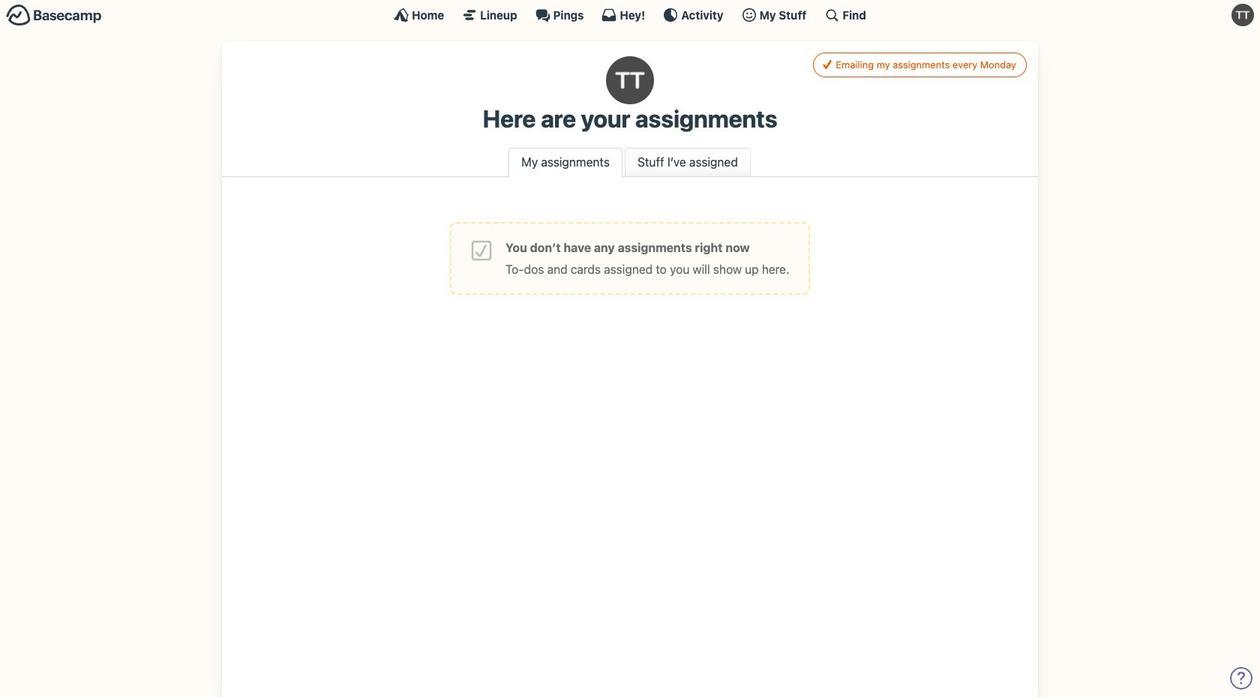 Task type: describe. For each thing, give the bounding box(es) containing it.
terry turtle image
[[1232, 4, 1255, 26]]

main element
[[0, 0, 1261, 29]]



Task type: vqa. For each thing, say whether or not it's contained in the screenshot.
Switch Accounts "image"
yes



Task type: locate. For each thing, give the bounding box(es) containing it.
terry turtle image
[[606, 56, 654, 104]]

switch accounts image
[[6, 4, 102, 27]]

keyboard shortcut: ⌘ + / image
[[825, 8, 840, 23]]



